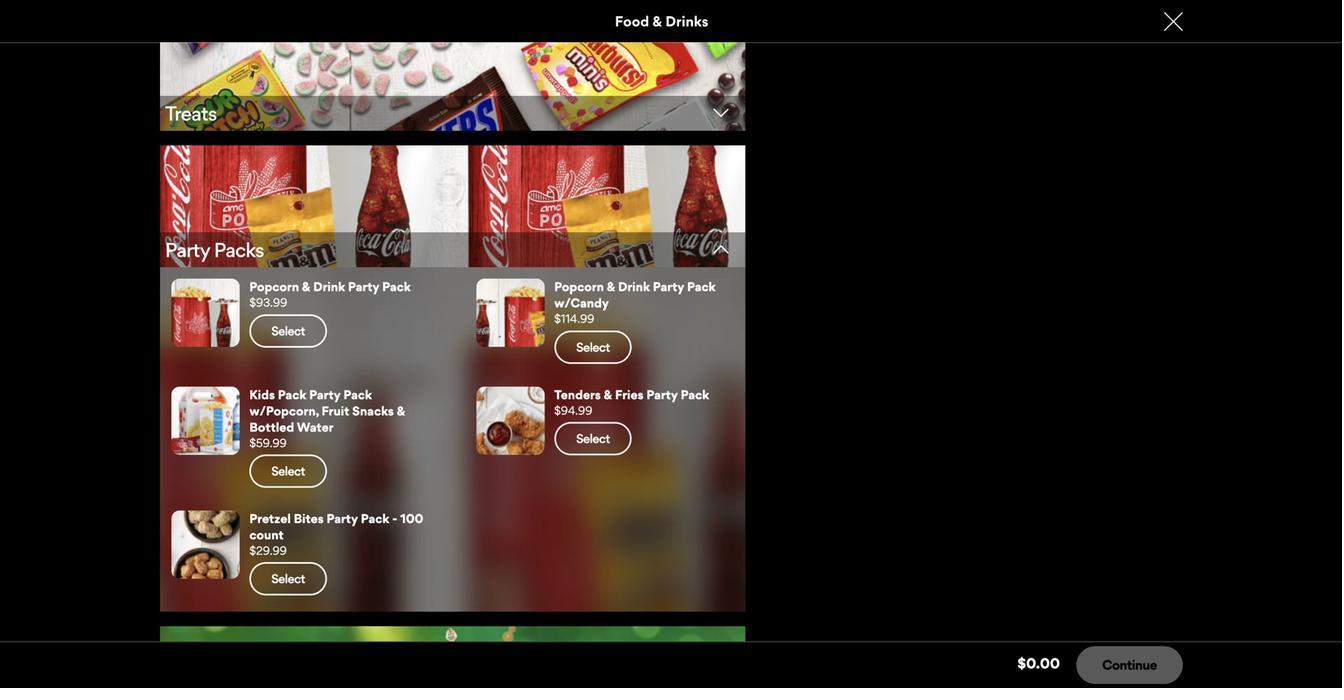 Task type: describe. For each thing, give the bounding box(es) containing it.
select button for pretzel bites party pack - 100 count
[[250, 562, 327, 596]]

100
[[401, 511, 424, 526]]

$93.99
[[250, 296, 287, 310]]

party packs
[[165, 238, 264, 262]]

cookie consent banner dialog
[[0, 645, 1343, 689]]

tenders & fries party pack $94.99
[[555, 387, 710, 418]]

water
[[297, 420, 334, 435]]

select for kids pack party pack w/popcorn, fruit snacks & bottled water
[[272, 464, 305, 479]]

fruit
[[322, 403, 350, 418]]

pack inside the pretzel bites party pack - 100 count $29.99
[[361, 511, 390, 526]]

select button for kids pack party pack w/popcorn, fruit snacks & bottled water
[[250, 455, 327, 488]]

party inside the pretzel bites party pack - 100 count $29.99
[[327, 511, 358, 526]]

party packs image image
[[160, 146, 746, 268]]

pretzel
[[250, 511, 291, 526]]

$114.99
[[555, 312, 595, 326]]

drink for $93.99
[[314, 279, 345, 294]]

pack inside popcorn & drink party pack w/candy $114.99
[[688, 279, 716, 294]]

pack inside tenders & fries party pack $94.99
[[681, 387, 710, 402]]

& for $94.99
[[604, 387, 613, 402]]

select for popcorn & drink party pack w/candy
[[577, 340, 610, 355]]

popcorn for $93.99
[[250, 279, 299, 294]]

select for tenders & fries party pack
[[577, 431, 610, 446]]

$29.99
[[250, 544, 287, 558]]

$94.99
[[555, 403, 593, 418]]

fries
[[615, 387, 644, 402]]

party inside popcorn & drink party pack w/candy $114.99
[[653, 279, 685, 294]]

w/popcorn,
[[250, 403, 319, 418]]

kids
[[250, 387, 275, 402]]



Task type: vqa. For each thing, say whether or not it's contained in the screenshot.


Task type: locate. For each thing, give the bounding box(es) containing it.
click to expand this list image for party packs
[[699, 242, 745, 257]]

1 vertical spatial click to expand this list image
[[699, 242, 745, 257]]

2 click to expand this list image from the top
[[699, 242, 745, 257]]

select button down "$114.99"
[[555, 331, 632, 364]]

party inside kids pack party pack w/popcorn, fruit snacks & bottled water $59.99
[[309, 387, 341, 402]]

2 drink from the left
[[619, 279, 650, 294]]

click to expand this list image inside party packs button
[[699, 242, 745, 257]]

drink for w/candy
[[619, 279, 650, 294]]

select button for tenders & fries party pack
[[555, 422, 632, 456]]

& for w/candy
[[607, 279, 616, 294]]

snacks
[[352, 403, 394, 418]]

0 horizontal spatial popcorn
[[250, 279, 299, 294]]

treats button
[[160, 9, 746, 134]]

party packs button
[[160, 146, 746, 271]]

bottled
[[250, 420, 294, 435]]

treats image image
[[160, 9, 746, 131]]

pack inside popcorn & drink party pack $93.99
[[383, 279, 411, 294]]

popcorn inside popcorn & drink party pack $93.99
[[250, 279, 299, 294]]

popcorn
[[250, 279, 299, 294], [555, 279, 604, 294]]

& inside kids pack party pack w/popcorn, fruit snacks & bottled water $59.99
[[397, 403, 406, 418]]

party inside popcorn & drink party pack $93.99
[[348, 279, 380, 294]]

select button for popcorn & drink party pack
[[250, 314, 327, 348]]

1 horizontal spatial popcorn
[[555, 279, 604, 294]]

popcorn up $93.99 on the left top of page
[[250, 279, 299, 294]]

$59.99
[[250, 436, 287, 450]]

&
[[302, 279, 311, 294], [607, 279, 616, 294], [604, 387, 613, 402], [397, 403, 406, 418]]

select button down $94.99
[[555, 422, 632, 456]]

0 horizontal spatial drink
[[314, 279, 345, 294]]

& for $93.99
[[302, 279, 311, 294]]

& inside tenders & fries party pack $94.99
[[604, 387, 613, 402]]

select down the $29.99
[[272, 571, 305, 586]]

& inside popcorn & drink party pack $93.99
[[302, 279, 311, 294]]

popcorn for w/candy
[[555, 279, 604, 294]]

2 popcorn from the left
[[555, 279, 604, 294]]

click to expand this list image
[[699, 105, 745, 120], [699, 242, 745, 257]]

select for pretzel bites party pack - 100 count
[[272, 571, 305, 586]]

popcorn inside popcorn & drink party pack w/candy $114.99
[[555, 279, 604, 294]]

select down $93.99 on the left top of page
[[272, 323, 305, 338]]

select down "$114.99"
[[577, 340, 610, 355]]

popcorn & drink party pack w/candy $114.99
[[555, 279, 716, 326]]

select button for popcorn & drink party pack w/candy
[[555, 331, 632, 364]]

drink
[[314, 279, 345, 294], [619, 279, 650, 294]]

popcorn up 'w/candy'
[[555, 279, 604, 294]]

treats
[[165, 101, 217, 126]]

select down $59.99
[[272, 464, 305, 479]]

select down $94.99
[[577, 431, 610, 446]]

tenders
[[555, 387, 601, 402]]

bites
[[294, 511, 324, 526]]

1 popcorn from the left
[[250, 279, 299, 294]]

-
[[393, 511, 398, 526]]

w/candy
[[555, 296, 609, 311]]

select button down the $29.99
[[250, 562, 327, 596]]

packs
[[214, 238, 264, 262]]

popcorn & drink party pack $93.99
[[250, 279, 411, 310]]

select button
[[250, 314, 327, 348], [555, 331, 632, 364], [555, 422, 632, 456], [250, 455, 327, 488], [250, 562, 327, 596]]

party inside tenders & fries party pack $94.99
[[647, 387, 678, 402]]

1 horizontal spatial drink
[[619, 279, 650, 294]]

1 click to expand this list image from the top
[[699, 105, 745, 120]]

pretzel bites party pack - 100 count $29.99
[[250, 511, 424, 558]]

drink inside popcorn & drink party pack w/candy $114.99
[[619, 279, 650, 294]]

migration collectibles image image
[[160, 627, 746, 689]]

select for popcorn & drink party pack
[[272, 323, 305, 338]]

& inside popcorn & drink party pack w/candy $114.99
[[607, 279, 616, 294]]

select button down $93.99 on the left top of page
[[250, 314, 327, 348]]

pack
[[383, 279, 411, 294], [688, 279, 716, 294], [278, 387, 307, 402], [344, 387, 372, 402], [681, 387, 710, 402], [361, 511, 390, 526]]

count
[[250, 527, 284, 542]]

party
[[165, 238, 210, 262], [348, 279, 380, 294], [653, 279, 685, 294], [309, 387, 341, 402], [647, 387, 678, 402], [327, 511, 358, 526]]

click to expand this list image inside treats button
[[699, 105, 745, 120]]

click to expand this list image for treats
[[699, 105, 745, 120]]

1 drink from the left
[[314, 279, 345, 294]]

select
[[272, 323, 305, 338], [577, 340, 610, 355], [577, 431, 610, 446], [272, 464, 305, 479], [272, 571, 305, 586]]

party inside button
[[165, 238, 210, 262]]

drink inside popcorn & drink party pack $93.99
[[314, 279, 345, 294]]

kids pack party pack w/popcorn, fruit snacks & bottled water $59.99
[[250, 387, 406, 450]]

select button down $59.99
[[250, 455, 327, 488]]

0 vertical spatial click to expand this list image
[[699, 105, 745, 120]]

$0.00
[[1018, 655, 1061, 673]]



